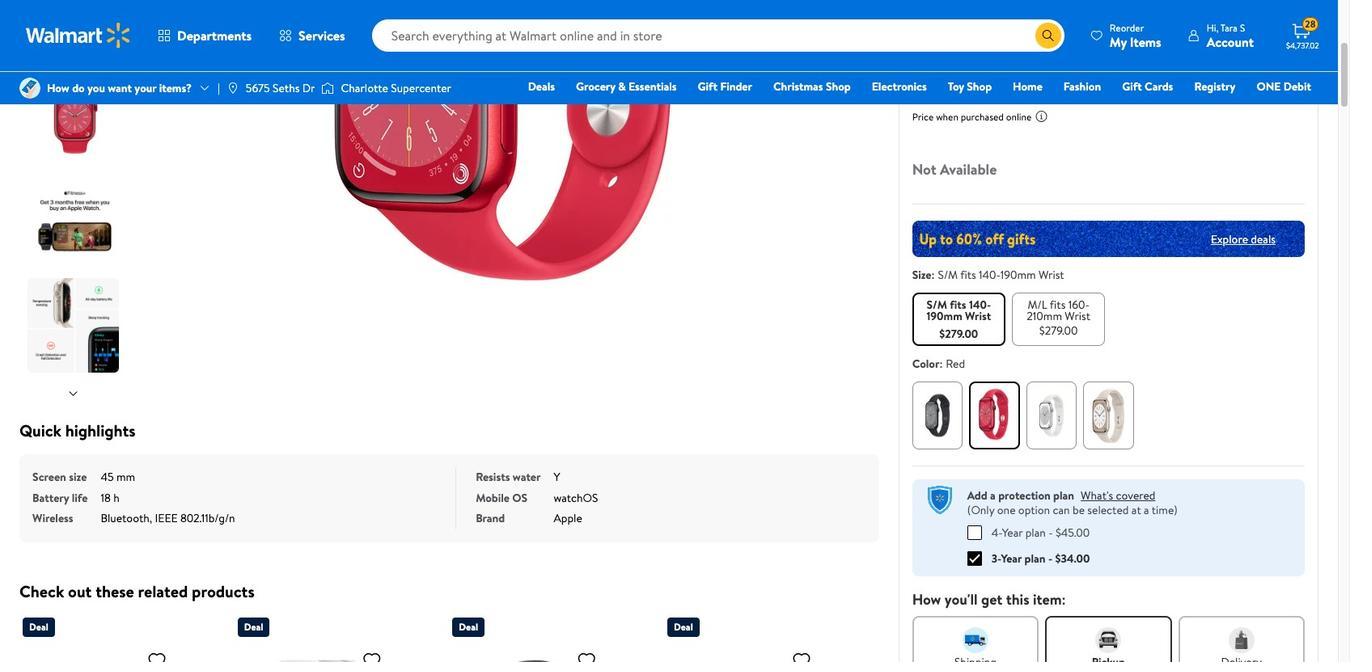 Task type: describe. For each thing, give the bounding box(es) containing it.
charlotte supercenter
[[341, 80, 452, 96]]

quick
[[19, 420, 61, 442]]

5675 seths dr
[[246, 80, 315, 96]]

$45.00
[[1056, 525, 1090, 541]]

gift for gift finder
[[698, 79, 718, 95]]

$429.00
[[1047, 41, 1087, 57]]

fits up s/m fits 140- 190mm wrist $279.00
[[961, 267, 977, 283]]

toy shop link
[[941, 78, 1000, 95]]

4 product group from the left
[[668, 611, 847, 663]]

my
[[1110, 33, 1127, 51]]

christmas shop link
[[766, 78, 858, 95]]

wireless
[[32, 511, 73, 527]]

you
[[916, 64, 934, 80]]

how
[[1041, 90, 1061, 106]]

- for $34.00
[[1049, 551, 1053, 567]]

color list
[[909, 379, 1309, 453]]

toy shop
[[948, 79, 992, 95]]

apple watch series 8 gps + cellular 45mm graphite stainless steel case with midnight sport band - s/m image
[[453, 644, 603, 663]]

add to favorites list, apple watch series 8 gps 41mm silver aluminum case with white sport band - s/m image
[[362, 650, 382, 663]]

deal for 4th product group from right
[[29, 620, 48, 634]]

seths
[[273, 80, 300, 96]]

one debit link
[[1250, 78, 1319, 95]]

m/l
[[1028, 297, 1048, 313]]

apple watch series 8 gps + cellular 41mm silver stainless steel case with white sport band - m/l image
[[23, 644, 173, 663]]

fashion link
[[1057, 78, 1109, 95]]

next media item image
[[780, 59, 799, 78]]

160-
[[1069, 297, 1090, 313]]

purchased
[[961, 110, 1004, 124]]

time)
[[1152, 503, 1178, 519]]

out
[[68, 581, 92, 603]]

explore deals link
[[1205, 225, 1283, 254]]

be
[[1073, 503, 1085, 519]]

size
[[913, 267, 932, 283]]

check
[[19, 581, 64, 603]]

item:
[[1033, 590, 1066, 610]]

finder
[[721, 79, 753, 95]]

0 vertical spatial 140-
[[979, 267, 1001, 283]]

account
[[1207, 33, 1254, 51]]

1 horizontal spatial wrist
[[1039, 267, 1065, 283]]

learn how
[[1011, 90, 1061, 106]]

1246
[[987, 1, 1006, 15]]

apple watch series 8 gps 45mm (product)red aluminum case with (product)red sport band - s/m - image 5 of 9 image
[[28, 278, 122, 373]]

3-year plan - $34.00
[[992, 551, 1090, 567]]

items?
[[159, 80, 192, 96]]

walmart+ link
[[1256, 100, 1319, 118]]

fits for m/l fits 160- 210mm wrist $279.00
[[1050, 297, 1066, 313]]

apple
[[554, 511, 582, 527]]

intent image for delivery image
[[1229, 628, 1255, 654]]

plan for $45.00
[[1026, 525, 1046, 541]]

mm
[[117, 469, 135, 486]]

size list
[[909, 290, 1309, 350]]

one
[[1257, 79, 1281, 95]]

 image for how
[[19, 78, 40, 99]]

4-year plan - $45.00
[[992, 525, 1090, 541]]

 image for 5675
[[226, 82, 239, 95]]

brand
[[476, 511, 505, 527]]

not available
[[913, 159, 997, 180]]

wrist for s/m fits 140- 190mm wrist
[[966, 308, 992, 325]]

802.11b/g/n
[[180, 511, 235, 527]]

apple watch series 8 gps 41mm silver aluminum case with white sport band - s/m image
[[238, 644, 388, 663]]

not
[[913, 159, 937, 180]]

you save $150.00
[[916, 64, 1008, 81]]

deals link
[[521, 78, 563, 95]]

walmart+
[[1264, 101, 1312, 117]]

these
[[96, 581, 134, 603]]

: for size
[[932, 267, 935, 283]]

save
[[936, 64, 957, 80]]

m/l fits 160- 210mm wrist $279.00
[[1027, 297, 1091, 339]]

gift for gift cards
[[1123, 79, 1143, 95]]

s/m fits 140- 190mm wrist $279.00
[[927, 297, 992, 342]]

1 product group from the left
[[23, 611, 202, 663]]

plan inside add a protection plan what's covered (only one option can be selected at a time)
[[1054, 488, 1075, 504]]

covered
[[1117, 488, 1156, 504]]

one debit walmart+
[[1257, 79, 1312, 117]]

y
[[554, 469, 560, 486]]

items
[[1130, 33, 1162, 51]]

when
[[937, 110, 959, 124]]

products
[[192, 581, 255, 603]]

add to favorites list, apple watch series 8 gps   cellular 41mm silver stainless steel case with silver milanese loop image
[[792, 650, 812, 663]]

year for 3-
[[1001, 551, 1022, 567]]

bluetooth, ieee 802.11b/g/n
[[101, 511, 235, 527]]

shop for toy shop
[[967, 79, 992, 95]]

what's covered button
[[1081, 488, 1156, 504]]

1 horizontal spatial a
[[1144, 503, 1150, 519]]

at
[[1132, 503, 1142, 519]]

deal for 2nd product group from right
[[459, 620, 478, 634]]

|
[[218, 80, 220, 96]]

color
[[913, 356, 940, 372]]

legal information image
[[1035, 110, 1048, 123]]

2 product group from the left
[[238, 611, 417, 663]]

screen size
[[32, 469, 87, 486]]

ieee
[[155, 511, 178, 527]]

you
[[87, 80, 105, 96]]

departments button
[[144, 16, 266, 55]]

hi,
[[1207, 21, 1219, 34]]

3-Year plan - $34.00 checkbox
[[968, 552, 982, 566]]

- for $45.00
[[1049, 525, 1053, 541]]

deals
[[1251, 231, 1276, 247]]

resists
[[476, 469, 510, 486]]

$4,737.02
[[1287, 40, 1320, 51]]

online
[[1007, 110, 1032, 124]]

grocery & essentials link
[[569, 78, 684, 95]]

what's
[[1081, 488, 1114, 504]]

hi, tara s account
[[1207, 21, 1254, 51]]

price
[[913, 110, 934, 124]]

one
[[998, 503, 1016, 519]]

3 product group from the left
[[453, 611, 632, 663]]

$19/mo with
[[913, 90, 972, 106]]

cards
[[1145, 79, 1174, 95]]

0 vertical spatial s/m
[[938, 267, 958, 283]]

explore deals
[[1211, 231, 1276, 247]]

1246 reviews link
[[984, 1, 1040, 15]]



Task type: vqa. For each thing, say whether or not it's contained in the screenshot.
leftmost Learn more
no



Task type: locate. For each thing, give the bounding box(es) containing it.
do
[[72, 80, 85, 96]]

: for color
[[940, 356, 943, 372]]

gift left cards
[[1123, 79, 1143, 95]]

red
[[946, 356, 966, 372]]

1 horizontal spatial shop
[[967, 79, 992, 95]]

1 vertical spatial year
[[1001, 551, 1022, 567]]

140- inside s/m fits 140- 190mm wrist $279.00
[[970, 297, 992, 313]]

(4.6)
[[964, 2, 984, 15]]

can
[[1053, 503, 1070, 519]]

0 vertical spatial how
[[47, 80, 69, 96]]

water
[[513, 469, 541, 486]]

affirm image
[[975, 89, 1008, 102]]

battery
[[32, 490, 69, 506]]

s/m inside s/m fits 140- 190mm wrist $279.00
[[927, 297, 948, 313]]

wrist down size : s/m fits 140-190mm wrist
[[966, 308, 992, 325]]

190mm inside s/m fits 140- 190mm wrist $279.00
[[927, 308, 963, 325]]

plan right option
[[1054, 488, 1075, 504]]

1 vertical spatial :
[[940, 356, 943, 372]]

0 horizontal spatial  image
[[19, 78, 40, 99]]

price when purchased online
[[913, 110, 1032, 124]]

$279.00 for m/l fits 160- 210mm wrist
[[1040, 323, 1078, 339]]

learn how button
[[1011, 90, 1061, 107]]

deal down check
[[29, 620, 48, 634]]

services button
[[266, 16, 359, 55]]

deal down products
[[244, 620, 263, 634]]

$34.00
[[1056, 551, 1090, 567]]

fashion
[[1064, 79, 1102, 95]]

how for how you'll get this item:
[[913, 590, 942, 610]]

$279.00 for s/m fits 140- 190mm wrist
[[940, 326, 979, 342]]

2 vertical spatial plan
[[1025, 551, 1046, 567]]

christmas
[[774, 79, 824, 95]]

check out these related products
[[19, 581, 255, 603]]

option
[[1019, 503, 1051, 519]]

gift inside gift cards link
[[1123, 79, 1143, 95]]

$279.00 inside s/m fits 140- 190mm wrist $279.00
[[940, 326, 979, 342]]

0 horizontal spatial 190mm
[[927, 308, 963, 325]]

$279.00 inside m/l fits 160- 210mm wrist $279.00
[[1040, 323, 1078, 339]]

4-
[[992, 525, 1002, 541]]

size : s/m fits 140-190mm wrist
[[913, 267, 1065, 283]]

4 deal from the left
[[674, 620, 693, 634]]

wrist up m/l
[[1039, 267, 1065, 283]]

how for how do you want your items?
[[47, 80, 69, 96]]

quick highlights
[[19, 420, 136, 442]]

: left the red
[[940, 356, 943, 372]]

gift left finder
[[698, 79, 718, 95]]

related
[[138, 581, 188, 603]]

 image right the |
[[226, 82, 239, 95]]

0 horizontal spatial shop
[[826, 79, 851, 95]]

1 vertical spatial 140-
[[970, 297, 992, 313]]

140- down size : s/m fits 140-190mm wrist
[[970, 297, 992, 313]]

fits for s/m fits 140- 190mm wrist $279.00
[[950, 297, 967, 313]]

intent image for pickup image
[[1096, 628, 1122, 654]]

deals
[[528, 79, 555, 95]]

0 horizontal spatial a
[[991, 488, 996, 504]]

year
[[1002, 525, 1023, 541], [1001, 551, 1022, 567]]

deal up apple watch series 8 gps + cellular 45mm graphite stainless steel case with midnight sport band - s/m image
[[459, 620, 478, 634]]

intent image for shipping image
[[963, 628, 989, 654]]

how do you want your items?
[[47, 80, 192, 96]]

(only
[[968, 503, 995, 519]]

$279.00
[[963, 29, 1041, 61], [1040, 323, 1078, 339], [940, 326, 979, 342]]

2 gift from the left
[[1123, 79, 1143, 95]]

this
[[1007, 590, 1030, 610]]

gift inside gift finder link
[[698, 79, 718, 95]]

shop for christmas shop
[[826, 79, 851, 95]]

a right add
[[991, 488, 996, 504]]

0 horizontal spatial how
[[47, 80, 69, 96]]

add to favorites list, apple watch series 8 gps + cellular 41mm silver stainless steel case with white sport band - m/l image
[[147, 650, 167, 663]]

0 vertical spatial plan
[[1054, 488, 1075, 504]]

registry link
[[1188, 78, 1243, 95]]

year for 4-
[[1002, 525, 1023, 541]]

190mm up m/l
[[1001, 267, 1036, 283]]

apple watch series 8 gps 45mm (product)red aluminum case with (product)red sport band - s/m - image 2 of 9 image
[[28, 0, 122, 60]]

fits inside s/m fits 140- 190mm wrist $279.00
[[950, 297, 967, 313]]

 image
[[322, 80, 335, 96]]

mobile
[[476, 490, 510, 506]]

want
[[108, 80, 132, 96]]

Walmart Site-Wide search field
[[372, 19, 1065, 52]]

140-
[[979, 267, 1001, 283], [970, 297, 992, 313]]

- left the $34.00
[[1049, 551, 1053, 567]]

apple watch series 8 gps 45mm (product)red aluminum case with (product)red sport band - s/m image
[[244, 0, 762, 338]]

registry
[[1195, 79, 1236, 95]]

electronics
[[872, 79, 927, 95]]

1 vertical spatial s/m
[[927, 297, 948, 313]]

s
[[1241, 21, 1246, 34]]

christmas shop
[[774, 79, 851, 95]]

wrist inside m/l fits 160- 210mm wrist $279.00
[[1065, 308, 1091, 325]]

how left you'll
[[913, 590, 942, 610]]

1 vertical spatial -
[[1049, 551, 1053, 567]]

deal for third product group from the right
[[244, 620, 263, 634]]

debit
[[1284, 79, 1312, 95]]

plan for $34.00
[[1025, 551, 1046, 567]]

plan down option
[[1026, 525, 1046, 541]]

reviews
[[1009, 1, 1040, 15]]

0 vertical spatial -
[[1049, 525, 1053, 541]]

selected
[[1088, 503, 1129, 519]]

fits
[[961, 267, 977, 283], [950, 297, 967, 313], [1050, 297, 1066, 313]]

add
[[968, 488, 988, 504]]

learn more about strikethrough prices image
[[1090, 43, 1103, 56]]

1 gift from the left
[[698, 79, 718, 95]]

$279.00 down 160-
[[1040, 323, 1078, 339]]

1 horizontal spatial 190mm
[[1001, 267, 1036, 283]]

y mobile os
[[476, 469, 560, 506]]

4-Year plan - $45.00 checkbox
[[968, 526, 982, 540]]

1 horizontal spatial gift
[[1123, 79, 1143, 95]]

wrist right 210mm
[[1065, 308, 1091, 325]]

: up s/m fits 140- 190mm wrist $279.00
[[932, 267, 935, 283]]

1 vertical spatial plan
[[1026, 525, 1046, 541]]

s/m right size
[[938, 267, 958, 283]]

0 vertical spatial :
[[932, 267, 935, 283]]

how
[[47, 80, 69, 96], [913, 590, 942, 610]]

3-
[[992, 551, 1001, 567]]

resists water
[[476, 469, 541, 486]]

5675
[[246, 80, 270, 96]]

190mm down size
[[927, 308, 963, 325]]

how left do
[[47, 80, 69, 96]]

gift cards
[[1123, 79, 1174, 95]]

 image
[[19, 78, 40, 99], [226, 82, 239, 95]]

fits right m/l
[[1050, 297, 1066, 313]]

1 shop from the left
[[826, 79, 851, 95]]

next image image
[[67, 387, 80, 400]]

gift
[[698, 79, 718, 95], [1123, 79, 1143, 95]]

1 horizontal spatial :
[[940, 356, 943, 372]]

0 horizontal spatial wrist
[[966, 308, 992, 325]]

- left $45.00
[[1049, 525, 1053, 541]]

3 deal from the left
[[459, 620, 478, 634]]

190mm
[[1001, 267, 1036, 283], [927, 308, 963, 325]]

140- up s/m fits 140- 190mm wrist $279.00
[[979, 267, 1001, 283]]

1 horizontal spatial  image
[[226, 82, 239, 95]]

0 vertical spatial year
[[1002, 525, 1023, 541]]

s/m down size
[[927, 297, 948, 313]]

electronics link
[[865, 78, 934, 95]]

up to sixty percent off deals. shop now. image
[[913, 221, 1305, 257]]

wrist inside s/m fits 140- 190mm wrist $279.00
[[966, 308, 992, 325]]

shop inside "link"
[[967, 79, 992, 95]]

wrist for m/l fits 160- 210mm wrist
[[1065, 308, 1091, 325]]

a right at in the right bottom of the page
[[1144, 503, 1150, 519]]

1 vertical spatial how
[[913, 590, 942, 610]]

fits down size : s/m fits 140-190mm wrist
[[950, 297, 967, 313]]

now
[[913, 29, 958, 61]]

18 h wireless
[[32, 490, 120, 527]]

2 shop from the left
[[967, 79, 992, 95]]

1 horizontal spatial how
[[913, 590, 942, 610]]

deal for 1st product group from the right
[[674, 620, 693, 634]]

1 vertical spatial 190mm
[[927, 308, 963, 325]]

reorder
[[1110, 21, 1145, 34]]

wpp logo image
[[926, 486, 955, 516]]

color : red
[[913, 356, 966, 372]]

toy
[[948, 79, 965, 95]]

 image left do
[[19, 78, 40, 99]]

screen
[[32, 469, 66, 486]]

apple watch series 8 gps 45mm (product)red aluminum case with (product)red sport band - s/m - image 3 of 9 image
[[28, 70, 122, 164]]

gift finder link
[[691, 78, 760, 95]]

walmart image
[[26, 23, 131, 49]]

plan
[[1054, 488, 1075, 504], [1026, 525, 1046, 541], [1025, 551, 1046, 567]]

plan down 4-year plan - $45.00
[[1025, 551, 1046, 567]]

apple watch series 8 gps 45mm (product)red aluminum case with (product)red sport band - s/m - image 4 of 9 image
[[28, 174, 122, 269]]

year down one
[[1002, 525, 1023, 541]]

tara
[[1221, 21, 1238, 34]]

Search search field
[[372, 19, 1065, 52]]

departments
[[177, 27, 252, 45]]

year down 4-
[[1001, 551, 1022, 567]]

search icon image
[[1042, 29, 1055, 42]]

add to favorites list, apple watch series 8 gps + cellular 45mm graphite stainless steel case with midnight sport band - s/m image
[[577, 650, 597, 663]]

$279.00 up the red
[[940, 326, 979, 342]]

fits inside m/l fits 160- 210mm wrist $279.00
[[1050, 297, 1066, 313]]

product group
[[23, 611, 202, 663], [238, 611, 417, 663], [453, 611, 632, 663], [668, 611, 847, 663]]

now $279.00
[[913, 29, 1041, 61]]

$279.00 up $150.00
[[963, 29, 1041, 61]]

2 horizontal spatial wrist
[[1065, 308, 1091, 325]]

you'll
[[945, 590, 978, 610]]

45 mm battery life
[[32, 469, 135, 506]]

deal up apple watch series 8 gps   cellular 41mm silver stainless steel case with silver milanese loop image
[[674, 620, 693, 634]]

bluetooth,
[[101, 511, 152, 527]]

$150.00
[[964, 64, 1008, 81]]

0 horizontal spatial gift
[[698, 79, 718, 95]]

2 deal from the left
[[244, 620, 263, 634]]

watchos brand
[[476, 490, 598, 527]]

apple watch series 8 gps   cellular 41mm silver stainless steel case with silver milanese loop image
[[668, 644, 818, 663]]

0 vertical spatial 190mm
[[1001, 267, 1036, 283]]

watchos
[[554, 490, 598, 506]]

0 horizontal spatial :
[[932, 267, 935, 283]]

services
[[299, 27, 345, 45]]

1 deal from the left
[[29, 620, 48, 634]]



